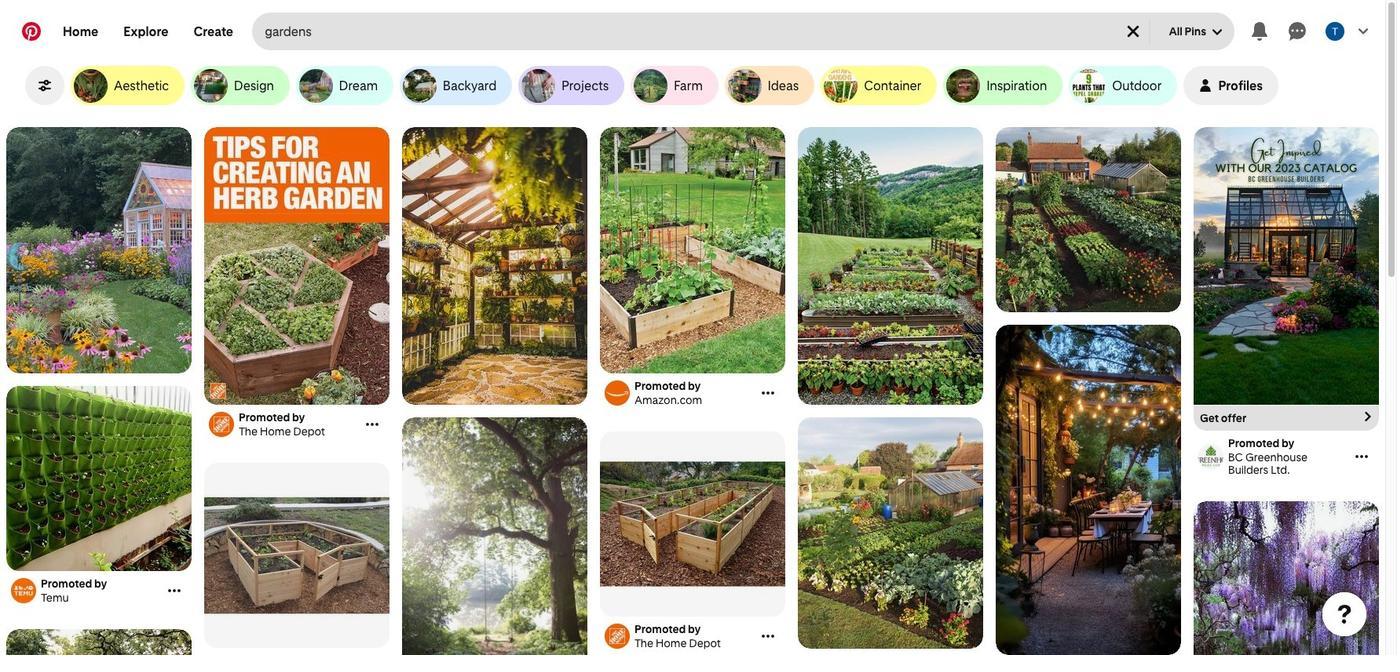Task type: vqa. For each thing, say whether or not it's contained in the screenshot.
Gorgeous & Attractive Garden Siting Area Home Decor Design Ideas In 2023 | Home Decorating Ideas image at the right bottom of page
yes



Task type: describe. For each thing, give the bounding box(es) containing it.
this contains an image of: what are these purple plants in monty's garden? image
[[6, 630, 192, 656]]

gorgeous & attractive garden siting area home decor design ideas in 2023 | home decorating ideas image
[[1194, 502, 1379, 656]]

this contains an image of: beauty in small things image
[[996, 127, 1181, 313]]

this contains an image of: i (basically) stopped weeding thanks to this game-changing gardening method image
[[798, 418, 983, 650]]

go to lead ad image
[[1363, 412, 1373, 422]]

Search text field
[[265, 13, 1111, 50]]

filter image
[[38, 79, 51, 92]]

the home depot has everything you need for your home improvement projects. click to learn more and shop available home and garden products. image
[[204, 127, 390, 405]]

trees image
[[402, 418, 587, 656]]

the 8 ft. x 16 ft. cedar garden bed takes urban gardening to a whole new level. big in size and easy to access from all sides makes crowing crops for a family of 4 or more a breeze. panelized cedar walls will easily assemble. climbing plants, tomatoes or runner beans will have lots of room to grow. every wall panel allows 20 in. d of growing height with an attached wire mesh screened frame. total height of 33.5 in. will keep dogs and pesky pests away. weeding and planting will be a breeze with e image
[[600, 432, 785, 617]]

this contains an image of: dale's greenhouse and garden - finegardening image
[[6, 127, 192, 374]]



Task type: locate. For each thing, give the bounding box(es) containing it.
person image
[[1200, 79, 1212, 92]]

list
[[0, 127, 1385, 656]]

tara schultz image
[[1326, 22, 1345, 41]]

this contains: black greenhouse at sunset. "get inspired with our 2023 catalog - bc greenhouse builders" image
[[1194, 127, 1379, 405]]

dropdown image
[[1213, 27, 1222, 37]]

this contains an image of: creating an enchanting outdoor space: 8 inspiring garden lighting ideas and tips - melanie jade desi image
[[996, 325, 1181, 656]]

this contains an image of: micro wedding venue | intimate wedding venue | virginia image
[[402, 127, 587, 405]]

follow these tips (and drink lots of water yourself) and you can keep your garden, and your spirits, from wilting. #gardening #gardenideas #southerngardening #southernliving image
[[798, 127, 983, 405]]

prices may vary. product details: gardener's supply elevated raised beds planter box made from a beautiful naturally rot-resistant cedar lumber with heavy duty rustproof aluminum legs and corners that holds approximately 30 cubic feet (770 quarts soil) of container mix. at 14" high, this attractive planter is the perfect height for easy growing for deep-rooted plants and vegetables best use for: outdoor vegetable garden & herbs planters wooden box perfect bed planters to grow your own organic ve image
[[600, 127, 785, 374]]

faster shipping. better service image
[[6, 386, 192, 572]]

this 8 ft. x 8 ft. cedar raised garden bed with a 20 in. in high growing bed is great for growing vegetables and flowers with easier access to your plants. the 33.5 in. in high perimeter fencing is backed with wire mesh and can keep pesky critters away. a small door allows access to the inside of the 28 in. wide growing bed. the pre-manufactured cedar panels are designed to assemble with ease. floor not included and not required. 2 folding hinged trellis panels shown in picture are not included. color: natural wood. image
[[204, 463, 390, 649]]



